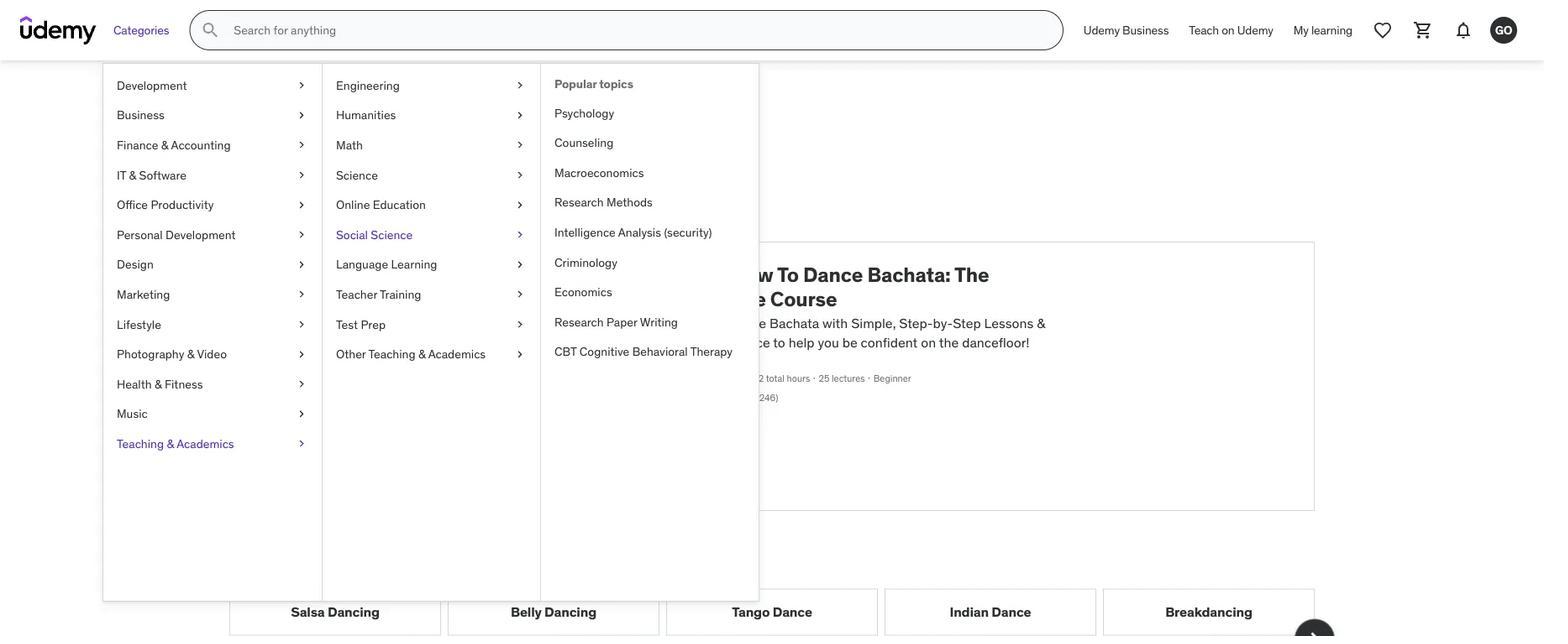Task type: locate. For each thing, give the bounding box(es) containing it.
learn up guided
[[674, 315, 708, 332]]

social science
[[336, 227, 413, 242]]

xsmall image for teaching & academics
[[295, 436, 308, 453]]

xsmall image inside the 'business' link
[[295, 107, 308, 124]]

with
[[822, 315, 848, 332]]

1 vertical spatial fitness
[[165, 377, 203, 392]]

other teaching & academics link
[[323, 340, 540, 370]]

udemy business
[[1084, 22, 1169, 38]]

0 vertical spatial bachata
[[229, 100, 338, 135]]

on left the at the right bottom of the page
[[921, 334, 936, 351]]

the
[[954, 262, 989, 287]]

2 dancing from the left
[[544, 604, 596, 621]]

bachata
[[229, 100, 338, 135], [229, 147, 281, 164], [770, 315, 819, 332]]

0 horizontal spatial udemy
[[1084, 22, 1120, 38]]

xsmall image inside social science link
[[513, 227, 527, 243]]

0 horizontal spatial teaching
[[117, 437, 164, 452]]

academics down test prep link
[[428, 347, 486, 362]]

dancing right salsa
[[328, 604, 380, 621]]

0 vertical spatial learn
[[674, 262, 726, 287]]

to
[[777, 262, 799, 287], [711, 315, 725, 332]]

language learning
[[336, 257, 437, 272]]

development down the office productivity link
[[165, 227, 236, 242]]

xsmall image inside teaching & academics link
[[295, 436, 308, 453]]

1 udemy from the left
[[1084, 22, 1120, 38]]

behavioral
[[632, 344, 688, 360]]

xsmall image inside science link
[[513, 167, 527, 183]]

research methods
[[554, 195, 653, 210]]

on right teach
[[1222, 22, 1234, 38]]

social
[[336, 227, 368, 242]]

education
[[373, 197, 426, 212]]

learn down the (security)
[[674, 262, 726, 287]]

development
[[117, 78, 187, 93], [165, 227, 236, 242]]

fitness inside 'link'
[[165, 377, 203, 392]]

fitness down humanities 'link'
[[401, 147, 446, 164]]

1 vertical spatial on
[[921, 334, 936, 351]]

0 horizontal spatial business
[[117, 108, 164, 123]]

health & fitness link down courses on the left of the page
[[345, 147, 446, 164]]

1 horizontal spatial health & fitness link
[[345, 147, 446, 164]]

popular
[[554, 76, 597, 92]]

1 vertical spatial health
[[117, 377, 152, 392]]

business up the finance on the left top of page
[[117, 108, 164, 123]]

0 horizontal spatial on
[[921, 334, 936, 351]]

xsmall image inside language learning 'link'
[[513, 257, 527, 273]]

design
[[117, 257, 154, 272]]

1 vertical spatial to
[[711, 315, 725, 332]]

0 vertical spatial science
[[336, 167, 378, 183]]

xsmall image for music
[[295, 406, 308, 423]]

health
[[345, 147, 386, 164], [117, 377, 152, 392]]

Search for anything text field
[[230, 16, 1042, 45]]

2 udemy from the left
[[1237, 22, 1273, 38]]

xsmall image for math
[[513, 137, 527, 154]]

0 horizontal spatial fitness
[[165, 377, 203, 392]]

science link
[[323, 160, 540, 190]]

udemy inside udemy business link
[[1084, 22, 1120, 38]]

25 lectures
[[819, 372, 865, 384]]

1 research from the top
[[554, 195, 604, 210]]

notifications image
[[1453, 20, 1473, 40]]

0 vertical spatial academics
[[428, 347, 486, 362]]

dancing for belly dancing
[[544, 604, 596, 621]]

0 vertical spatial development
[[117, 78, 187, 93]]

shopping cart with 0 items image
[[1413, 20, 1433, 40]]

humanities
[[336, 108, 396, 123]]

research for research paper writing
[[554, 315, 604, 330]]

xsmall image inside personal development link
[[295, 227, 308, 243]]

xsmall image inside development link
[[295, 77, 308, 94]]

xsmall image for marketing
[[295, 287, 308, 303]]

xsmall image inside lifestyle link
[[295, 316, 308, 333]]

music
[[117, 407, 148, 422]]

cbt
[[554, 344, 577, 360]]

xsmall image for finance & accounting
[[295, 137, 308, 154]]

xsmall image for teacher training
[[513, 287, 527, 303]]

& down music link
[[167, 437, 174, 452]]

dancing right belly
[[544, 604, 596, 621]]

xsmall image inside humanities 'link'
[[513, 107, 527, 124]]

xsmall image inside health & fitness 'link'
[[295, 376, 308, 393]]

academics inside other teaching & academics link
[[428, 347, 486, 362]]

learn
[[443, 551, 491, 576]]

development down categories "dropdown button"
[[117, 78, 187, 93]]

categories button
[[103, 10, 179, 50]]

xsmall image for humanities
[[513, 107, 527, 124]]

bachata up relates
[[229, 100, 338, 135]]

1 horizontal spatial to
[[773, 334, 785, 351]]

1 vertical spatial research
[[554, 315, 604, 330]]

academics down music link
[[177, 437, 234, 452]]

xsmall image inside math "link"
[[513, 137, 527, 154]]

bachata for bachata courses
[[229, 100, 338, 135]]

indian dance link
[[885, 589, 1096, 636]]

analysis
[[618, 225, 661, 240]]

& right lessons
[[1037, 315, 1045, 332]]

0 vertical spatial health & fitness link
[[345, 147, 446, 164]]

xsmall image
[[295, 137, 308, 154], [513, 137, 527, 154], [295, 167, 308, 183], [295, 197, 308, 213], [513, 197, 527, 213], [513, 227, 527, 243], [513, 287, 527, 303], [513, 346, 527, 363], [295, 376, 308, 393], [295, 406, 308, 423]]

personal
[[117, 227, 163, 242]]

1 vertical spatial health & fitness link
[[103, 370, 322, 399]]

0 vertical spatial health
[[345, 147, 386, 164]]

xsmall image inside online education 'link'
[[513, 197, 527, 213]]

on
[[1222, 22, 1234, 38], [921, 334, 936, 351]]

teacher training
[[336, 287, 421, 302]]

research up intelligence
[[554, 195, 604, 210]]

intelligence analysis (security)
[[554, 225, 712, 240]]

health up music
[[117, 377, 152, 392]]

fitness down "photography & video"
[[165, 377, 203, 392]]

xsmall image inside 'photography & video' link
[[295, 346, 308, 363]]

psychology
[[554, 105, 614, 120]]

& right it
[[129, 167, 136, 183]]

xsmall image inside engineering link
[[513, 77, 527, 94]]

social science element
[[540, 64, 759, 601]]

to
[[329, 147, 342, 164], [773, 334, 785, 351]]

science up language learning
[[371, 227, 413, 242]]

on inside learn how to dance bachata: the complete course learn to dance bachata with simple, step-by-step lessons & guided practice to help you be confident on the dancefloor! by demetrio rosario
[[921, 334, 936, 351]]

1 vertical spatial science
[[371, 227, 413, 242]]

hours
[[787, 372, 810, 384]]

1 horizontal spatial fitness
[[401, 147, 446, 164]]

research down the economics
[[554, 315, 604, 330]]

1 learn from the top
[[674, 262, 726, 287]]

intelligence
[[554, 225, 616, 240]]

math link
[[323, 130, 540, 160]]

cbt cognitive behavioral therapy link
[[541, 337, 759, 367]]

2 learn from the top
[[674, 315, 708, 332]]

1 vertical spatial bachata
[[229, 147, 281, 164]]

engineering
[[336, 78, 400, 93]]

xsmall image for other teaching & academics
[[513, 346, 527, 363]]

lessons
[[984, 315, 1034, 332]]

teaching down the prep
[[368, 347, 415, 362]]

research
[[554, 195, 604, 210], [554, 315, 604, 330]]

0 horizontal spatial academics
[[177, 437, 234, 452]]

xsmall image inside test prep link
[[513, 316, 527, 333]]

to right relates
[[329, 147, 342, 164]]

0 horizontal spatial to
[[329, 147, 342, 164]]

(security)
[[664, 225, 712, 240]]

xsmall image inside other teaching & academics link
[[513, 346, 527, 363]]

to left help
[[773, 334, 785, 351]]

health down humanities
[[345, 147, 386, 164]]

salsa
[[291, 604, 325, 621]]

xsmall image for photography & video
[[295, 346, 308, 363]]

indian dance
[[950, 604, 1031, 621]]

lectures
[[832, 372, 865, 384]]

to down complete
[[711, 315, 725, 332]]

(246)
[[757, 392, 778, 404]]

course
[[770, 286, 837, 311]]

1 vertical spatial to
[[773, 334, 785, 351]]

accounting
[[171, 138, 231, 153]]

finance & accounting link
[[103, 130, 322, 160]]

1 horizontal spatial dancing
[[544, 604, 596, 621]]

teaching down music
[[117, 437, 164, 452]]

paper
[[607, 315, 637, 330]]

& inside 'link'
[[154, 377, 162, 392]]

fitness
[[401, 147, 446, 164], [165, 377, 203, 392]]

0 horizontal spatial health
[[117, 377, 152, 392]]

health & fitness
[[117, 377, 203, 392]]

productivity
[[151, 197, 214, 212]]

to right how
[[777, 262, 799, 287]]

xsmall image for health & fitness
[[295, 376, 308, 393]]

0 horizontal spatial to
[[711, 315, 725, 332]]

xsmall image inside finance & accounting link
[[295, 137, 308, 154]]

0 vertical spatial business
[[1122, 22, 1169, 38]]

health & fitness link
[[345, 147, 446, 164], [103, 370, 322, 399]]

science down bachata relates to health & fitness
[[336, 167, 378, 183]]

xsmall image inside the office productivity link
[[295, 197, 308, 213]]

xsmall image inside design link
[[295, 257, 308, 273]]

1 horizontal spatial teaching
[[368, 347, 415, 362]]

academics
[[428, 347, 486, 362], [177, 437, 234, 452]]

1 dancing from the left
[[328, 604, 380, 621]]

1 vertical spatial learn
[[674, 315, 708, 332]]

xsmall image for it & software
[[295, 167, 308, 183]]

1 horizontal spatial academics
[[428, 347, 486, 362]]

salsa dancing link
[[229, 589, 441, 636]]

& down photography
[[154, 377, 162, 392]]

xsmall image for language learning
[[513, 257, 527, 273]]

confident
[[861, 334, 918, 351]]

bachata for bachata relates to health & fitness
[[229, 147, 281, 164]]

health & fitness link down video
[[103, 370, 322, 399]]

xsmall image
[[295, 77, 308, 94], [513, 77, 527, 94], [295, 107, 308, 124], [513, 107, 527, 124], [513, 167, 527, 183], [295, 227, 308, 243], [295, 257, 308, 273], [513, 257, 527, 273], [295, 287, 308, 303], [295, 316, 308, 333], [513, 316, 527, 333], [295, 346, 308, 363], [295, 436, 308, 453]]

1 horizontal spatial udemy
[[1237, 22, 1273, 38]]

xsmall image inside it & software link
[[295, 167, 308, 183]]

1 horizontal spatial to
[[777, 262, 799, 287]]

teaching
[[368, 347, 415, 362], [117, 437, 164, 452]]

dance up with
[[803, 262, 863, 287]]

1 vertical spatial business
[[117, 108, 164, 123]]

step
[[953, 315, 981, 332]]

0 vertical spatial research
[[554, 195, 604, 210]]

bachata left relates
[[229, 147, 281, 164]]

xsmall image inside teacher training link
[[513, 287, 527, 303]]

0 vertical spatial fitness
[[401, 147, 446, 164]]

bachata up help
[[770, 315, 819, 332]]

1 vertical spatial teaching
[[117, 437, 164, 452]]

xsmall image for business
[[295, 107, 308, 124]]

&
[[161, 138, 168, 153], [389, 147, 398, 164], [129, 167, 136, 183], [1037, 315, 1045, 332], [187, 347, 194, 362], [418, 347, 426, 362], [154, 377, 162, 392], [167, 437, 174, 452]]

belly dancing link
[[448, 589, 659, 636]]

1 horizontal spatial on
[[1222, 22, 1234, 38]]

beginner
[[873, 372, 911, 384]]

go
[[1495, 22, 1512, 37]]

the
[[939, 334, 959, 351]]

2 research from the top
[[554, 315, 604, 330]]

xsmall image for development
[[295, 77, 308, 94]]

dance
[[803, 262, 863, 287], [728, 315, 766, 332], [773, 604, 812, 621], [992, 604, 1031, 621]]

0 vertical spatial to
[[329, 147, 342, 164]]

xsmall image inside music link
[[295, 406, 308, 423]]

2
[[758, 372, 764, 384]]

1 vertical spatial academics
[[177, 437, 234, 452]]

business left teach
[[1122, 22, 1169, 38]]

my
[[1294, 22, 1309, 38]]

xsmall image inside marketing link
[[295, 287, 308, 303]]

xsmall image for social science
[[513, 227, 527, 243]]

science
[[336, 167, 378, 183], [371, 227, 413, 242]]

2 vertical spatial bachata
[[770, 315, 819, 332]]

next image
[[1301, 626, 1328, 637]]

0 horizontal spatial dancing
[[328, 604, 380, 621]]

software
[[139, 167, 186, 183]]



Task type: vqa. For each thing, say whether or not it's contained in the screenshot.
development inside "Link"
yes



Task type: describe. For each thing, give the bounding box(es) containing it.
how
[[731, 262, 773, 287]]

course
[[318, 203, 383, 229]]

belly dancing
[[511, 604, 596, 621]]

submit search image
[[200, 20, 220, 40]]

personal development link
[[103, 220, 322, 250]]

xsmall image for online education
[[513, 197, 527, 213]]

featured course
[[229, 203, 383, 229]]

you
[[818, 334, 839, 351]]

economics
[[554, 285, 612, 300]]

by
[[674, 356, 685, 368]]

1 horizontal spatial business
[[1122, 22, 1169, 38]]

help
[[789, 334, 814, 351]]

by-
[[933, 315, 953, 332]]

complete
[[674, 286, 766, 311]]

topics
[[599, 76, 633, 92]]

featured
[[229, 203, 314, 229]]

economics link
[[541, 278, 759, 307]]

language
[[336, 257, 388, 272]]

udemy inside teach on udemy link
[[1237, 22, 1273, 38]]

carousel element
[[229, 589, 1335, 637]]

cognitive
[[579, 344, 629, 360]]

learning
[[391, 257, 437, 272]]

criminology
[[554, 255, 617, 270]]

guided
[[674, 334, 717, 351]]

test prep
[[336, 317, 386, 332]]

0 vertical spatial on
[[1222, 22, 1234, 38]]

bachata:
[[867, 262, 951, 287]]

personal development
[[117, 227, 236, 242]]

also
[[400, 551, 439, 576]]

macroeconomics
[[554, 165, 644, 180]]

online education link
[[323, 190, 540, 220]]

teach on udemy link
[[1179, 10, 1283, 50]]

academics inside teaching & academics link
[[177, 437, 234, 452]]

office productivity link
[[103, 190, 322, 220]]

test
[[336, 317, 358, 332]]

& inside learn how to dance bachata: the complete course learn to dance bachata with simple, step-by-step lessons & guided practice to help you be confident on the dancefloor! by demetrio rosario
[[1037, 315, 1045, 332]]

photography & video
[[117, 347, 227, 362]]

teaching & academics link
[[103, 429, 322, 459]]

udemy image
[[20, 16, 97, 45]]

to inside learn how to dance bachata: the complete course learn to dance bachata with simple, step-by-step lessons & guided practice to help you be confident on the dancefloor! by demetrio rosario
[[773, 334, 785, 351]]

video
[[197, 347, 227, 362]]

0 horizontal spatial health & fitness link
[[103, 370, 322, 399]]

be
[[842, 334, 857, 351]]

go link
[[1484, 10, 1524, 50]]

0 vertical spatial teaching
[[368, 347, 415, 362]]

photography & video link
[[103, 340, 322, 370]]

xsmall image for test prep
[[513, 316, 527, 333]]

dance up the practice
[[728, 315, 766, 332]]

25
[[819, 372, 829, 384]]

tango dance link
[[666, 589, 878, 636]]

research paper writing link
[[541, 307, 759, 337]]

dance right tango
[[773, 604, 812, 621]]

udemy business link
[[1073, 10, 1179, 50]]

teaching & academics
[[117, 437, 234, 452]]

& left video
[[187, 347, 194, 362]]

business link
[[103, 100, 322, 130]]

belly
[[511, 604, 542, 621]]

bachata inside learn how to dance bachata: the complete course learn to dance bachata with simple, step-by-step lessons & guided practice to help you be confident on the dancefloor! by demetrio rosario
[[770, 315, 819, 332]]

social science link
[[323, 220, 540, 250]]

online education
[[336, 197, 426, 212]]

math
[[336, 138, 363, 153]]

finance & accounting
[[117, 138, 231, 153]]

engineering link
[[323, 71, 540, 100]]

dance right indian on the right bottom
[[992, 604, 1031, 621]]

test prep link
[[323, 310, 540, 340]]

office
[[117, 197, 148, 212]]

xsmall image for science
[[513, 167, 527, 183]]

xsmall image for lifestyle
[[295, 316, 308, 333]]

macroeconomics link
[[541, 158, 759, 188]]

development link
[[103, 71, 322, 100]]

& right the finance on the left top of page
[[161, 138, 168, 153]]

bachata relates to health & fitness
[[229, 147, 446, 164]]

design link
[[103, 250, 322, 280]]

0 vertical spatial to
[[777, 262, 799, 287]]

indian
[[950, 604, 989, 621]]

teacher
[[336, 287, 377, 302]]

dancing for salsa dancing
[[328, 604, 380, 621]]

learning
[[1311, 22, 1352, 38]]

humanities link
[[323, 100, 540, 130]]

language learning link
[[323, 250, 540, 280]]

xsmall image for personal development
[[295, 227, 308, 243]]

simple,
[[851, 315, 896, 332]]

counseling
[[554, 135, 613, 150]]

cbt cognitive behavioral therapy
[[554, 344, 733, 360]]

xsmall image for engineering
[[513, 77, 527, 94]]

training
[[380, 287, 421, 302]]

xsmall image for design
[[295, 257, 308, 273]]

teach on udemy
[[1189, 22, 1273, 38]]

1 vertical spatial development
[[165, 227, 236, 242]]

& down courses on the left of the page
[[389, 147, 398, 164]]

it & software link
[[103, 160, 322, 190]]

2 total hours
[[758, 372, 810, 384]]

tango
[[732, 604, 770, 621]]

research for research methods
[[554, 195, 604, 210]]

bachata courses
[[229, 100, 450, 135]]

wishlist image
[[1373, 20, 1393, 40]]

xsmall image for office productivity
[[295, 197, 308, 213]]

finance
[[117, 138, 158, 153]]

popular topics
[[554, 76, 633, 92]]

step-
[[899, 315, 933, 332]]

marketing
[[117, 287, 170, 302]]

therapy
[[690, 344, 733, 360]]

students also learn
[[307, 551, 491, 576]]

music link
[[103, 399, 322, 429]]

marketing link
[[103, 280, 322, 310]]

1 horizontal spatial health
[[345, 147, 386, 164]]

other teaching & academics
[[336, 347, 486, 362]]

& down test prep link
[[418, 347, 426, 362]]



